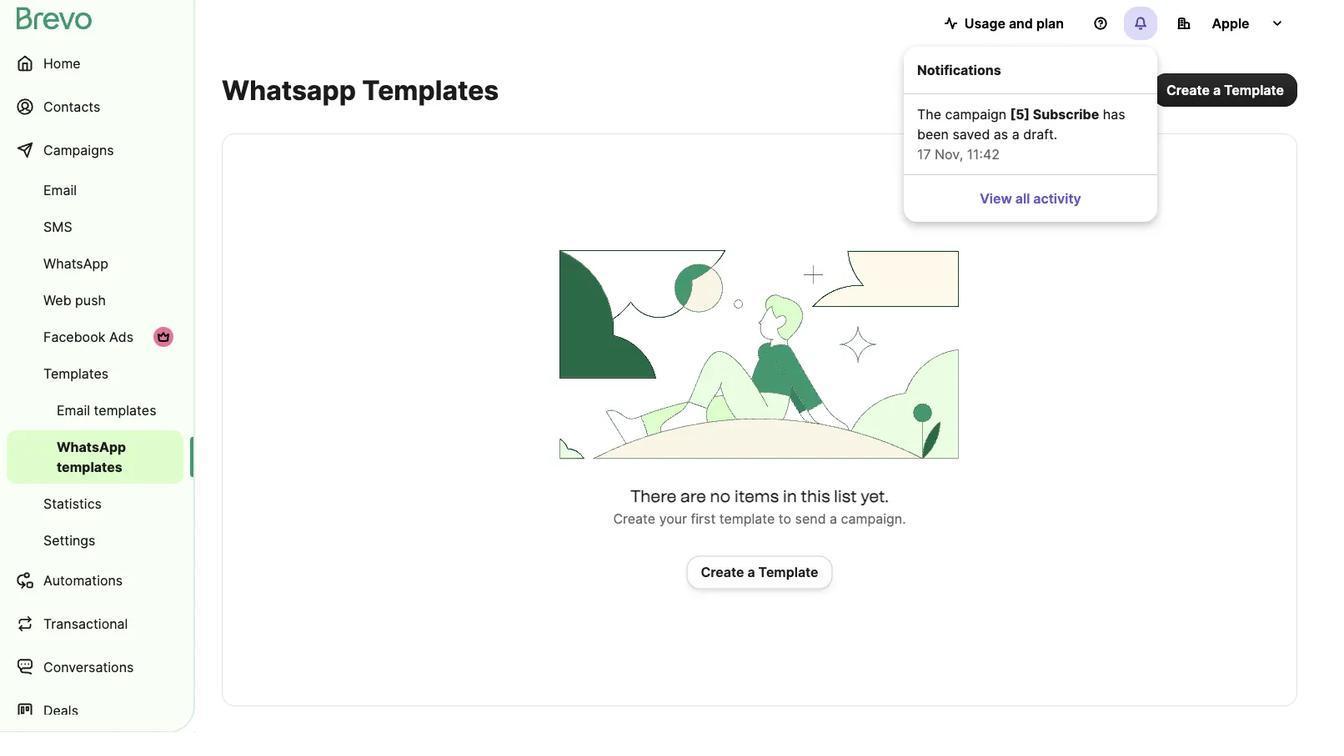 Task type: locate. For each thing, give the bounding box(es) containing it.
create a template down apple button
[[1167, 82, 1284, 98]]

templates
[[94, 402, 156, 418], [57, 459, 122, 475]]

campaign.
[[841, 511, 906, 527]]

list
[[834, 486, 857, 506]]

saved
[[953, 126, 990, 142]]

template down to
[[759, 564, 819, 581]]

0 horizontal spatial template
[[759, 564, 819, 581]]

whatsapp up web push
[[43, 255, 108, 271]]

template down apple button
[[1224, 82, 1284, 98]]

templates
[[362, 74, 499, 106], [43, 365, 109, 382]]

templates for email templates
[[94, 402, 156, 418]]

whatsapp templates link
[[7, 430, 183, 484]]

a down template in the bottom right of the page
[[748, 564, 755, 581]]

create a template button down template in the bottom right of the page
[[687, 556, 833, 589]]

create a template button
[[1153, 73, 1298, 107], [687, 556, 833, 589]]

left___rvooi image
[[157, 330, 170, 344]]

create down the first
[[701, 564, 744, 581]]

1 vertical spatial templates
[[57, 459, 122, 475]]

0 vertical spatial create
[[1167, 82, 1210, 98]]

template
[[1224, 82, 1284, 98], [759, 564, 819, 581]]

17
[[917, 146, 931, 162]]

0 horizontal spatial create a template
[[701, 564, 819, 581]]

view
[[980, 190, 1012, 206]]

templates inside whatsapp templates
[[57, 459, 122, 475]]

templates link
[[7, 357, 183, 390]]

1 horizontal spatial template
[[1224, 82, 1284, 98]]

0 vertical spatial create a template
[[1167, 82, 1284, 98]]

1 vertical spatial create a template
[[701, 564, 819, 581]]

whatsapp
[[43, 255, 108, 271], [57, 439, 126, 455]]

0 vertical spatial email
[[43, 182, 77, 198]]

plan
[[1037, 15, 1064, 31]]

1 vertical spatial whatsapp
[[57, 439, 126, 455]]

view all activity link
[[911, 182, 1151, 215]]

create a template
[[1167, 82, 1284, 98], [701, 564, 819, 581]]

a inside there are no items in this list yet. create your first template to send a campaign.
[[830, 511, 837, 527]]

2 horizontal spatial create
[[1167, 82, 1210, 98]]

email
[[43, 182, 77, 198], [57, 402, 90, 418]]

no
[[710, 486, 731, 506]]

0 horizontal spatial templates
[[43, 365, 109, 382]]

whatsapp inside whatsapp link
[[43, 255, 108, 271]]

home link
[[7, 43, 183, 83]]

in
[[783, 486, 797, 506]]

email up sms
[[43, 182, 77, 198]]

has
[[1103, 106, 1126, 122]]

whatsapp inside whatsapp templates link
[[57, 439, 126, 455]]

1 vertical spatial template
[[759, 564, 819, 581]]

1 vertical spatial templates
[[43, 365, 109, 382]]

create a template down template in the bottom right of the page
[[701, 564, 819, 581]]

email templates
[[57, 402, 156, 418]]

apple
[[1212, 15, 1250, 31]]

whatsapp down the email templates link in the bottom of the page
[[57, 439, 126, 455]]

there
[[631, 486, 677, 506]]

a right as
[[1012, 126, 1020, 142]]

1 horizontal spatial create a template
[[1167, 82, 1284, 98]]

transactional
[[43, 616, 128, 632]]

a right send
[[830, 511, 837, 527]]

statistics
[[43, 495, 102, 512]]

0 vertical spatial templates
[[94, 402, 156, 418]]

1 vertical spatial create a template button
[[687, 556, 833, 589]]

to
[[779, 511, 792, 527]]

email for email
[[43, 182, 77, 198]]

templates inside templates link
[[43, 365, 109, 382]]

a down apple button
[[1213, 82, 1221, 98]]

home
[[43, 55, 81, 71]]

transactional link
[[7, 604, 183, 644]]

whatsapp for whatsapp templates
[[57, 439, 126, 455]]

email link
[[7, 173, 183, 207]]

create down apple button
[[1167, 82, 1210, 98]]

template
[[720, 511, 775, 527]]

contacts
[[43, 98, 100, 115]]

apple button
[[1164, 7, 1298, 40]]

create a template button down apple button
[[1153, 73, 1298, 107]]

11:42
[[967, 146, 1000, 162]]

0 vertical spatial create a template button
[[1153, 73, 1298, 107]]

whatsapp templates
[[222, 74, 499, 106]]

conversations link
[[7, 647, 183, 687]]

usage and plan button
[[931, 7, 1078, 40]]

create for create a template button to the left
[[701, 564, 744, 581]]

1 vertical spatial email
[[57, 402, 90, 418]]

all
[[1016, 190, 1030, 206]]

templates up statistics link
[[57, 459, 122, 475]]

first
[[691, 511, 716, 527]]

sms
[[43, 219, 72, 235]]

create
[[1167, 82, 1210, 98], [613, 511, 656, 527], [701, 564, 744, 581]]

templates down templates link
[[94, 402, 156, 418]]

facebook
[[43, 329, 105, 345]]

1 vertical spatial create
[[613, 511, 656, 527]]

2 vertical spatial create
[[701, 564, 744, 581]]

0 vertical spatial whatsapp
[[43, 255, 108, 271]]

create down there
[[613, 511, 656, 527]]

campaigns link
[[7, 130, 183, 170]]

0 horizontal spatial create
[[613, 511, 656, 527]]

0 vertical spatial template
[[1224, 82, 1284, 98]]

whatsapp for whatsapp
[[43, 255, 108, 271]]

1 horizontal spatial templates
[[362, 74, 499, 106]]

a
[[1213, 82, 1221, 98], [1012, 126, 1020, 142], [830, 511, 837, 527], [748, 564, 755, 581]]

automations
[[43, 572, 123, 588]]

web push
[[43, 292, 106, 308]]

email templates link
[[7, 394, 183, 427]]

email down templates link
[[57, 402, 90, 418]]

1 horizontal spatial create
[[701, 564, 744, 581]]



Task type: describe. For each thing, give the bounding box(es) containing it.
automations link
[[7, 560, 183, 601]]

draft.
[[1024, 126, 1058, 142]]

items
[[735, 486, 779, 506]]

usage and plan
[[965, 15, 1064, 31]]

conversations
[[43, 659, 134, 675]]

deals link
[[7, 691, 183, 731]]

settings
[[43, 532, 95, 548]]

are
[[681, 486, 706, 506]]

create for rightmost create a template button
[[1167, 82, 1210, 98]]

[5]
[[1011, 106, 1030, 122]]

email for email templates
[[57, 402, 90, 418]]

nov,
[[935, 146, 963, 162]]

1 horizontal spatial create a template button
[[1153, 73, 1298, 107]]

0 horizontal spatial create a template button
[[687, 556, 833, 589]]

statistics link
[[7, 487, 183, 520]]

whatsapp link
[[7, 247, 183, 280]]

template for create a template button to the left
[[759, 564, 819, 581]]

subscribe
[[1033, 106, 1100, 122]]

notifications
[[917, 62, 1001, 78]]

has been saved as a draft. 17 nov, 11:42
[[917, 106, 1126, 162]]

template for rightmost create a template button
[[1224, 82, 1284, 98]]

web push link
[[7, 284, 183, 317]]

facebook ads
[[43, 329, 133, 345]]

as
[[994, 126, 1009, 142]]

activity
[[1034, 190, 1082, 206]]

settings link
[[7, 524, 183, 557]]

create a template for create a template button to the left
[[701, 564, 819, 581]]

whatsapp
[[222, 74, 356, 106]]

usage
[[965, 15, 1006, 31]]

yet.
[[861, 486, 889, 506]]

deals
[[43, 702, 78, 719]]

push
[[75, 292, 106, 308]]

view all activity
[[980, 190, 1082, 206]]

web
[[43, 292, 71, 308]]

campaign
[[945, 106, 1007, 122]]

campaigns
[[43, 142, 114, 158]]

your
[[659, 511, 687, 527]]

and
[[1009, 15, 1033, 31]]

send
[[795, 511, 826, 527]]

facebook ads link
[[7, 320, 183, 354]]

the campaign [5] subscribe
[[917, 106, 1100, 122]]

create inside there are no items in this list yet. create your first template to send a campaign.
[[613, 511, 656, 527]]

a inside has been saved as a draft. 17 nov, 11:42
[[1012, 126, 1020, 142]]

0 vertical spatial templates
[[362, 74, 499, 106]]

this
[[801, 486, 830, 506]]

the
[[917, 106, 942, 122]]

sms link
[[7, 210, 183, 244]]

create a template for rightmost create a template button
[[1167, 82, 1284, 98]]

whatsapp templates
[[57, 439, 126, 475]]

there are no items in this list yet. create your first template to send a campaign.
[[613, 486, 906, 527]]

ads
[[109, 329, 133, 345]]

been
[[917, 126, 949, 142]]

contacts link
[[7, 87, 183, 127]]

templates for whatsapp templates
[[57, 459, 122, 475]]



Task type: vqa. For each thing, say whether or not it's contained in the screenshot.
the Email templates
yes



